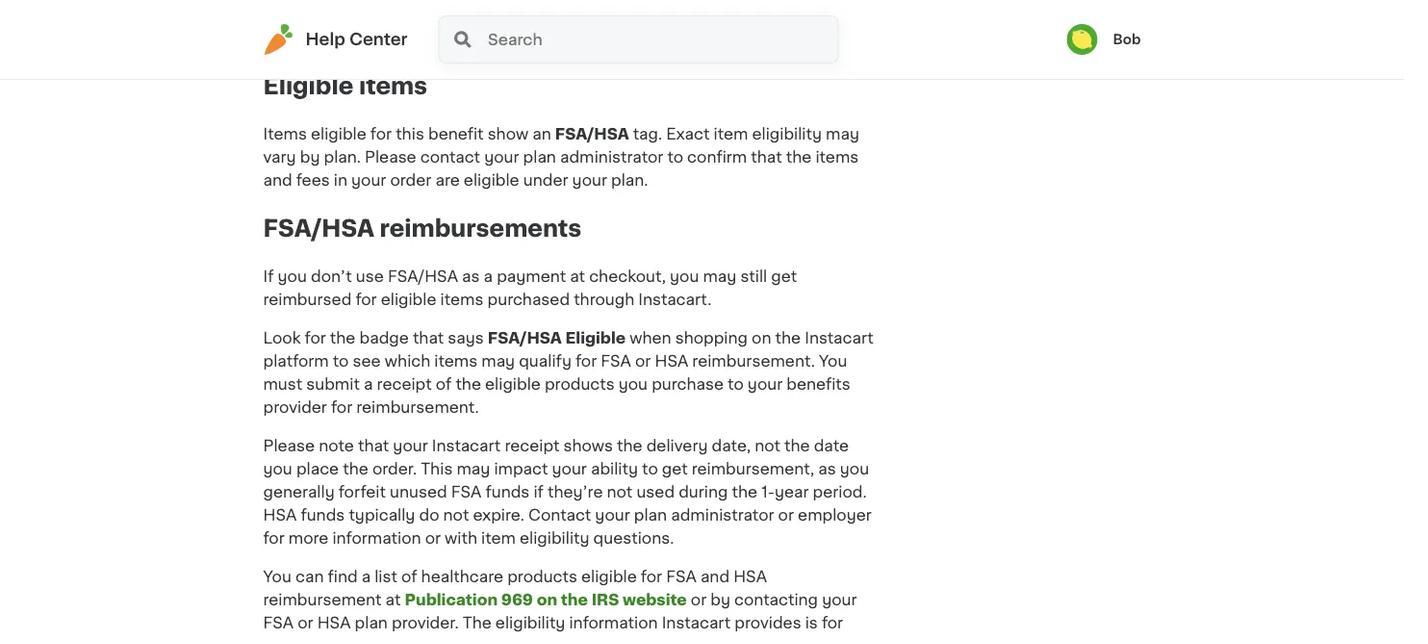 Task type: describe. For each thing, give the bounding box(es) containing it.
your right the contacting
[[822, 592, 857, 607]]

0 vertical spatial eligible
[[263, 74, 354, 97]]

that inside please note that your instacart receipt shows the delivery date, not the date you place the order. this may impact your ability to get reimbursement, as you generally forfeit unused fsa funds if they're not used during the 1-year period. hsa funds typically do not expire. contact your plan administrator or employer for more information or with item eligibility questions.
[[358, 438, 389, 453]]

please note that your instacart receipt shows the delivery date, not the date you place the order. this may impact your ability to get reimbursement, as you generally forfeit unused fsa funds if they're not used during the 1-year period. hsa funds typically do not expire. contact your plan administrator or employer for more information or with item eligibility questions.
[[263, 438, 872, 546]]

1 vertical spatial reimbursement.
[[356, 399, 479, 415]]

are
[[436, 172, 460, 188]]

hsa inside please note that your instacart receipt shows the delivery date, not the date you place the order. this may impact your ability to get reimbursement, as you generally forfeit unused fsa funds if they're not used during the 1-year period. hsa funds typically do not expire. contact your plan administrator or employer for more information or with item eligibility questions.
[[263, 507, 297, 522]]

may inside when shopping on the instacart platform to see which items may qualify for fsa or hsa reimbursement. you must submit a receipt of the eligible products you purchase to your benefits provider for reimbursement.
[[482, 353, 515, 368]]

for down submit
[[331, 399, 352, 415]]

you right if
[[278, 268, 307, 284]]

during
[[679, 484, 728, 499]]

place order page, confirm all information is correct. select place order .
[[302, 7, 757, 45]]

your down reimbursement
[[263, 638, 298, 639]]

benefit
[[428, 126, 484, 141]]

eligibility inside tag. exact item eligibility may vary by plan. please contact your plan administrator to confirm that the items and fees in your order are eligible under your plan.
[[752, 126, 822, 141]]

benefits
[[787, 376, 851, 392]]

help center
[[306, 31, 408, 48]]

tag.
[[633, 126, 662, 141]]

eligible inside if you don't use fsa/hsa as a payment at checkout, you may still get reimbursed for eligible items purchased through instacart.
[[381, 291, 437, 307]]

date
[[814, 438, 849, 453]]

instacart inside please note that your instacart receipt shows the delivery date, not the date you place the order. this may impact your ability to get reimbursement, as you generally forfeit unused fsa funds if they're not used during the 1-year period. hsa funds typically do not expire. contact your plan administrator or employer for more information or with item eligibility questions.
[[432, 438, 501, 453]]

see
[[353, 353, 381, 368]]

as inside please note that your instacart receipt shows the delivery date, not the date you place the order. this may impact your ability to get reimbursement, as you generally forfeit unused fsa funds if they're not used during the 1-year period. hsa funds typically do not expire. contact your plan administrator or employer for more information or with item eligibility questions.
[[818, 461, 836, 476]]

page,
[[455, 7, 498, 22]]

plan inside please note that your instacart receipt shows the delivery date, not the date you place the order. this may impact your ability to get reimbursement, as you generally forfeit unused fsa funds if they're not used during the 1-year period. hsa funds typically do not expire. contact your plan administrator or employer for more information or with item eligibility questions.
[[634, 507, 667, 522]]

purchase
[[652, 376, 724, 392]]

bob link
[[1067, 24, 1141, 55]]

is inside place order page, confirm all information is correct. select place order .
[[679, 7, 692, 22]]

more
[[289, 530, 329, 546]]

qualify
[[519, 353, 572, 368]]

not inside the or by contacting your fsa or hsa plan provider. the eligibility information instacart provides is for your convenience. instacart does not guarantee the accuracy of t
[[525, 638, 551, 639]]

do
[[419, 507, 439, 522]]

plan inside tag. exact item eligibility may vary by plan. please contact your plan administrator to confirm that the items and fees in your order are eligible under your plan.
[[523, 149, 556, 165]]

provider.
[[392, 615, 459, 630]]

items inside tag. exact item eligibility may vary by plan. please contact your plan administrator to confirm that the items and fees in your order are eligible under your plan.
[[816, 149, 859, 165]]

1 horizontal spatial funds
[[486, 484, 530, 499]]

for inside if you don't use fsa/hsa as a payment at checkout, you may still get reimbursed for eligible items purchased through instacart.
[[356, 291, 377, 307]]

order.
[[372, 461, 417, 476]]

for up platform
[[305, 330, 326, 345]]

fsa/hsa reimbursements
[[263, 216, 582, 240]]

items eligible for this benefit show an fsa/hsa
[[263, 126, 629, 141]]

reimbursement
[[263, 592, 382, 607]]

badge
[[360, 330, 409, 345]]

for inside please note that your instacart receipt shows the delivery date, not the date you place the order. this may impact your ability to get reimbursement, as you generally forfeit unused fsa funds if they're not used during the 1-year period. hsa funds typically do not expire. contact your plan administrator or employer for more information or with item eligibility questions.
[[263, 530, 285, 546]]

forfeit
[[339, 484, 386, 499]]

fsa inside when shopping on the instacart platform to see which items may qualify for fsa or hsa reimbursement. you must submit a receipt of the eligible products you purchase to your benefits provider for reimbursement.
[[601, 353, 631, 368]]

date,
[[712, 438, 751, 453]]

receipt inside please note that your instacart receipt shows the delivery date, not the date you place the order. this may impact your ability to get reimbursement, as you generally forfeit unused fsa funds if they're not used during the 1-year period. hsa funds typically do not expire. contact your plan administrator or employer for more information or with item eligibility questions.
[[505, 438, 560, 453]]

you up instacart.
[[670, 268, 699, 284]]

if you don't use fsa/hsa as a payment at checkout, you may still get reimbursed for eligible items purchased through instacart.
[[263, 268, 797, 307]]

delivery
[[646, 438, 708, 453]]

confirm inside place order page, confirm all information is correct. select place order .
[[502, 7, 562, 22]]

eligibility inside please note that your instacart receipt shows the delivery date, not the date you place the order. this may impact your ability to get reimbursement, as you generally forfeit unused fsa funds if they're not used during the 1-year period. hsa funds typically do not expire. contact your plan administrator or employer for more information or with item eligibility questions.
[[520, 530, 590, 546]]

employer
[[798, 507, 872, 522]]

still
[[741, 268, 767, 284]]

reimbursed
[[263, 291, 352, 307]]

eligible items
[[263, 74, 427, 97]]

reimbursements
[[380, 216, 582, 240]]

they're
[[548, 484, 603, 499]]

place
[[296, 461, 339, 476]]

you inside when shopping on the instacart platform to see which items may qualify for fsa or hsa reimbursement. you must submit a receipt of the eligible products you purchase to your benefits provider for reimbursement.
[[819, 353, 847, 368]]

for inside you can find a list of healthcare products eligible for fsa and hsa reimbursement at
[[641, 569, 662, 584]]

0 vertical spatial order
[[407, 7, 451, 22]]

on for 969
[[537, 592, 557, 607]]

instacart inside when shopping on the instacart platform to see which items may qualify for fsa or hsa reimbursement. you must submit a receipt of the eligible products you purchase to your benefits provider for reimbursement.
[[805, 330, 874, 345]]

please inside tag. exact item eligibility may vary by plan. please contact your plan administrator to confirm that the items and fees in your order are eligible under your plan.
[[365, 149, 416, 165]]

correct.
[[696, 7, 757, 22]]

instacart up accuracy
[[662, 615, 731, 630]]

healthcare
[[421, 569, 503, 584]]

which
[[385, 353, 431, 368]]

that inside tag. exact item eligibility may vary by plan. please contact your plan administrator to confirm that the items and fees in your order are eligible under your plan.
[[751, 149, 782, 165]]

hsa inside the or by contacting your fsa or hsa plan provider. the eligibility information instacart provides is for your convenience. instacart does not guarantee the accuracy of t
[[317, 615, 351, 630]]

instacart.
[[638, 291, 712, 307]]

this
[[396, 126, 424, 141]]

website
[[623, 592, 687, 607]]

fsa/hsa up qualify
[[488, 330, 562, 345]]

hsa inside when shopping on the instacart platform to see which items may qualify for fsa or hsa reimbursement. you must submit a receipt of the eligible products you purchase to your benefits provider for reimbursement.
[[655, 353, 689, 368]]

bob
[[1113, 33, 1141, 46]]

with
[[445, 530, 477, 546]]

when
[[630, 330, 671, 345]]

confirm inside tag. exact item eligibility may vary by plan. please contact your plan administrator to confirm that the items and fees in your order are eligible under your plan.
[[687, 149, 747, 165]]

at inside if you don't use fsa/hsa as a payment at checkout, you may still get reimbursed for eligible items purchased through instacart.
[[570, 268, 585, 284]]

use
[[356, 268, 384, 284]]

an
[[532, 126, 551, 141]]

information inside place order page, confirm all information is correct. select place order .
[[587, 7, 675, 22]]

checkout,
[[589, 268, 666, 284]]

center
[[349, 31, 408, 48]]

receipt inside when shopping on the instacart platform to see which items may qualify for fsa or hsa reimbursement. you must submit a receipt of the eligible products you purchase to your benefits provider for reimbursement.
[[377, 376, 432, 392]]

1 vertical spatial place
[[355, 30, 400, 45]]

accuracy
[[666, 638, 738, 639]]

select
[[302, 30, 351, 45]]

can
[[295, 569, 324, 584]]

information inside the or by contacting your fsa or hsa plan provider. the eligibility information instacart provides is for your convenience. instacart does not guarantee the accuracy of t
[[569, 615, 658, 630]]

in
[[334, 172, 347, 188]]

contacting
[[734, 592, 818, 607]]

shows
[[564, 438, 613, 453]]

ability
[[591, 461, 638, 476]]

reimbursement,
[[692, 461, 814, 476]]

publication 969 on the irs website
[[405, 592, 687, 607]]

to inside tag. exact item eligibility may vary by plan. please contact your plan administrator to confirm that the items and fees in your order are eligible under your plan.
[[667, 149, 683, 165]]

you can find a list of healthcare products eligible for fsa and hsa reimbursement at
[[263, 569, 767, 607]]

irs
[[592, 592, 619, 607]]

convenience.
[[302, 638, 406, 639]]

for right qualify
[[576, 353, 597, 368]]

impact
[[494, 461, 548, 476]]

is inside the or by contacting your fsa or hsa plan provider. the eligibility information instacart provides is for your convenience. instacart does not guarantee the accuracy of t
[[805, 615, 818, 630]]

1 horizontal spatial eligible
[[566, 330, 626, 345]]

items
[[263, 126, 307, 141]]

or inside when shopping on the instacart platform to see which items may qualify for fsa or hsa reimbursement. you must submit a receipt of the eligible products you purchase to your benefits provider for reimbursement.
[[635, 353, 651, 368]]

eligibility inside the or by contacting your fsa or hsa plan provider. the eligibility information instacart provides is for your convenience. instacart does not guarantee the accuracy of t
[[496, 615, 565, 630]]

find
[[328, 569, 358, 584]]

fsa inside you can find a list of healthcare products eligible for fsa and hsa reimbursement at
[[666, 569, 697, 584]]

note
[[319, 438, 354, 453]]

if
[[263, 268, 274, 284]]

you inside you can find a list of healthcare products eligible for fsa and hsa reimbursement at
[[263, 569, 292, 584]]

for inside the or by contacting your fsa or hsa plan provider. the eligibility information instacart provides is for your convenience. instacart does not guarantee the accuracy of t
[[822, 615, 843, 630]]

products inside when shopping on the instacart platform to see which items may qualify for fsa or hsa reimbursement. you must submit a receipt of the eligible products you purchase to your benefits provider for reimbursement.
[[545, 376, 615, 392]]

of inside you can find a list of healthcare products eligible for fsa and hsa reimbursement at
[[401, 569, 417, 584]]

and inside tag. exact item eligibility may vary by plan. please contact your plan administrator to confirm that the items and fees in your order are eligible under your plan.
[[263, 172, 292, 188]]

submit
[[306, 376, 360, 392]]

a inside you can find a list of healthcare products eligible for fsa and hsa reimbursement at
[[362, 569, 371, 584]]

.
[[448, 30, 452, 45]]

for left the this
[[370, 126, 392, 141]]

purchased
[[488, 291, 570, 307]]

if
[[534, 484, 544, 499]]

hsa inside you can find a list of healthcare products eligible for fsa and hsa reimbursement at
[[734, 569, 767, 584]]

may inside if you don't use fsa/hsa as a payment at checkout, you may still get reimbursed for eligible items purchased through instacart.
[[703, 268, 737, 284]]

a inside when shopping on the instacart platform to see which items may qualify for fsa or hsa reimbursement. you must submit a receipt of the eligible products you purchase to your benefits provider for reimbursement.
[[364, 376, 373, 392]]

must
[[263, 376, 302, 392]]

exact
[[666, 126, 710, 141]]

help
[[306, 31, 345, 48]]

under
[[523, 172, 568, 188]]

guarantee
[[555, 638, 633, 639]]

eligible inside tag. exact item eligibility may vary by plan. please contact your plan administrator to confirm that the items and fees in your order are eligible under your plan.
[[464, 172, 519, 188]]

at inside you can find a list of healthcare products eligible for fsa and hsa reimbursement at
[[386, 592, 401, 607]]

expire.
[[473, 507, 525, 522]]

instacart image
[[263, 24, 294, 55]]

provides
[[735, 615, 801, 630]]

your up they're
[[552, 461, 587, 476]]

through
[[574, 291, 635, 307]]

tag. exact item eligibility may vary by plan. please contact your plan administrator to confirm that the items and fees in your order are eligible under your plan.
[[263, 126, 859, 188]]

or up accuracy
[[691, 592, 707, 607]]

look
[[263, 330, 301, 345]]

information inside please note that your instacart receipt shows the delivery date, not the date you place the order. this may impact your ability to get reimbursement, as you generally forfeit unused fsa funds if they're not used during the 1-year period. hsa funds typically do not expire. contact your plan administrator or employer for more information or with item eligibility questions.
[[332, 530, 421, 546]]



Task type: locate. For each thing, give the bounding box(es) containing it.
fsa down the when
[[601, 353, 631, 368]]

eligible down use
[[381, 291, 437, 307]]

1 vertical spatial that
[[413, 330, 444, 345]]

1 vertical spatial receipt
[[505, 438, 560, 453]]

1 vertical spatial by
[[711, 592, 731, 607]]

item inside please note that your instacart receipt shows the delivery date, not the date you place the order. this may impact your ability to get reimbursement, as you generally forfeit unused fsa funds if they're not used during the 1-year period. hsa funds typically do not expire. contact your plan administrator or employer for more information or with item eligibility questions.
[[481, 530, 516, 546]]

1 vertical spatial eligible
[[566, 330, 626, 345]]

to up used
[[642, 461, 658, 476]]

0 vertical spatial eligibility
[[752, 126, 822, 141]]

of right "list"
[[401, 569, 417, 584]]

1 horizontal spatial by
[[711, 592, 731, 607]]

1 horizontal spatial please
[[365, 149, 416, 165]]

as inside if you don't use fsa/hsa as a payment at checkout, you may still get reimbursed for eligible items purchased through instacart.
[[462, 268, 480, 284]]

does
[[482, 638, 521, 639]]

1 horizontal spatial at
[[570, 268, 585, 284]]

and down vary
[[263, 172, 292, 188]]

plan. up in at the top left of page
[[324, 149, 361, 165]]

0 horizontal spatial confirm
[[502, 7, 562, 22]]

you left 'can'
[[263, 569, 292, 584]]

2 vertical spatial that
[[358, 438, 389, 453]]

of down provides
[[742, 638, 758, 639]]

or by contacting your fsa or hsa plan provider. the eligibility information instacart provides is for your convenience. instacart does not guarantee the accuracy of t
[[263, 592, 876, 639]]

1 vertical spatial and
[[701, 569, 730, 584]]

reimbursement. down 'which'
[[356, 399, 479, 415]]

1 horizontal spatial and
[[701, 569, 730, 584]]

0 horizontal spatial and
[[263, 172, 292, 188]]

of inside when shopping on the instacart platform to see which items may qualify for fsa or hsa reimbursement. you must submit a receipt of the eligible products you purchase to your benefits provider for reimbursement.
[[436, 376, 452, 392]]

a left payment
[[484, 268, 493, 284]]

0 horizontal spatial as
[[462, 268, 480, 284]]

list
[[375, 569, 397, 584]]

you inside when shopping on the instacart platform to see which items may qualify for fsa or hsa reimbursement. you must submit a receipt of the eligible products you purchase to your benefits provider for reimbursement.
[[619, 376, 648, 392]]

generally
[[263, 484, 335, 499]]

is left correct.
[[679, 7, 692, 22]]

2 vertical spatial eligibility
[[496, 615, 565, 630]]

fsa/hsa inside if you don't use fsa/hsa as a payment at checkout, you may still get reimbursed for eligible items purchased through instacart.
[[388, 268, 458, 284]]

or down do
[[425, 530, 441, 546]]

0 horizontal spatial at
[[386, 592, 401, 607]]

fsa/hsa down fees
[[263, 216, 374, 240]]

look for the badge that says fsa/hsa eligible
[[263, 330, 626, 345]]

1 vertical spatial order
[[404, 30, 448, 45]]

get right the still on the right of page
[[771, 268, 797, 284]]

0 horizontal spatial by
[[300, 149, 320, 165]]

not up with
[[443, 507, 469, 522]]

items inside if you don't use fsa/hsa as a payment at checkout, you may still get reimbursed for eligible items purchased through instacart.
[[440, 291, 484, 307]]

1 vertical spatial please
[[263, 438, 315, 453]]

period.
[[813, 484, 867, 499]]

or down year
[[778, 507, 794, 522]]

your left benefits
[[748, 376, 783, 392]]

your up order.
[[393, 438, 428, 453]]

0 vertical spatial you
[[819, 353, 847, 368]]

1 horizontal spatial on
[[752, 330, 771, 345]]

confirm
[[502, 7, 562, 22], [687, 149, 747, 165]]

0 vertical spatial by
[[300, 149, 320, 165]]

as down reimbursements
[[462, 268, 480, 284]]

instacart up benefits
[[805, 330, 874, 345]]

1 vertical spatial of
[[401, 569, 417, 584]]

not up reimbursement, at the bottom
[[755, 438, 781, 453]]

vary
[[263, 149, 296, 165]]

order inside tag. exact item eligibility may vary by plan. please contact your plan administrator to confirm that the items and fees in your order are eligible under your plan.
[[390, 172, 432, 188]]

and inside you can find a list of healthcare products eligible for fsa and hsa reimbursement at
[[701, 569, 730, 584]]

0 horizontal spatial plan
[[355, 615, 388, 630]]

as
[[462, 268, 480, 284], [818, 461, 836, 476]]

1 vertical spatial at
[[386, 592, 401, 607]]

1 vertical spatial funds
[[301, 507, 345, 522]]

0 horizontal spatial is
[[679, 7, 692, 22]]

2 horizontal spatial plan
[[634, 507, 667, 522]]

receipt up impact
[[505, 438, 560, 453]]

you up period.
[[840, 461, 869, 476]]

please up 'place'
[[263, 438, 315, 453]]

your right under
[[572, 172, 607, 188]]

contact
[[528, 507, 591, 522]]

unused
[[390, 484, 447, 499]]

or down the when
[[635, 353, 651, 368]]

by up accuracy
[[711, 592, 731, 607]]

plan inside the or by contacting your fsa or hsa plan provider. the eligibility information instacart provides is for your convenience. instacart does not guarantee the accuracy of t
[[355, 615, 388, 630]]

0 horizontal spatial funds
[[301, 507, 345, 522]]

the inside the or by contacting your fsa or hsa plan provider. the eligibility information instacart provides is for your convenience. instacart does not guarantee the accuracy of t
[[637, 638, 663, 639]]

administrator down the during on the bottom of page
[[671, 507, 774, 522]]

may inside tag. exact item eligibility may vary by plan. please contact your plan administrator to confirm that the items and fees in your order are eligible under your plan.
[[826, 126, 859, 141]]

1 horizontal spatial as
[[818, 461, 836, 476]]

item right the exact
[[714, 126, 748, 141]]

funds up more
[[301, 507, 345, 522]]

0 vertical spatial funds
[[486, 484, 530, 499]]

fees
[[296, 172, 330, 188]]

0 vertical spatial is
[[679, 7, 692, 22]]

place right select
[[355, 30, 400, 45]]

information right all
[[587, 7, 675, 22]]

not down "ability"
[[607, 484, 633, 499]]

2 vertical spatial of
[[742, 638, 758, 639]]

to right purchase
[[728, 376, 744, 392]]

on right 'shopping'
[[752, 330, 771, 345]]

receipt down 'which'
[[377, 376, 432, 392]]

item down expire.
[[481, 530, 516, 546]]

hsa up purchase
[[655, 353, 689, 368]]

questions.
[[594, 530, 674, 546]]

by inside the or by contacting your fsa or hsa plan provider. the eligibility information instacart provides is for your convenience. instacart does not guarantee the accuracy of t
[[711, 592, 731, 607]]

0 horizontal spatial administrator
[[560, 149, 664, 165]]

on for shopping
[[752, 330, 771, 345]]

platform
[[263, 353, 329, 368]]

you
[[278, 268, 307, 284], [670, 268, 699, 284], [619, 376, 648, 392], [263, 461, 292, 476], [840, 461, 869, 476]]

0 vertical spatial item
[[714, 126, 748, 141]]

when shopping on the instacart platform to see which items may qualify for fsa or hsa reimbursement. you must submit a receipt of the eligible products you purchase to your benefits provider for reimbursement.
[[263, 330, 874, 415]]

1-
[[762, 484, 775, 499]]

0 vertical spatial plan
[[523, 149, 556, 165]]

get
[[771, 268, 797, 284], [662, 461, 688, 476]]

2 vertical spatial a
[[362, 569, 371, 584]]

1 vertical spatial products
[[507, 569, 577, 584]]

funds
[[486, 484, 530, 499], [301, 507, 345, 522]]

products
[[545, 376, 615, 392], [507, 569, 577, 584]]

eligible down qualify
[[485, 376, 541, 392]]

information
[[587, 7, 675, 22], [332, 530, 421, 546], [569, 615, 658, 630]]

2 vertical spatial plan
[[355, 615, 388, 630]]

0 vertical spatial confirm
[[502, 7, 562, 22]]

0 horizontal spatial on
[[537, 592, 557, 607]]

0 vertical spatial place
[[358, 7, 404, 22]]

all
[[566, 7, 583, 22]]

1 vertical spatial plan
[[634, 507, 667, 522]]

administrator inside please note that your instacart receipt shows the delivery date, not the date you place the order. this may impact your ability to get reimbursement, as you generally forfeit unused fsa funds if they're not used during the 1-year period. hsa funds typically do not expire. contact your plan administrator or employer for more information or with item eligibility questions.
[[671, 507, 774, 522]]

0 horizontal spatial please
[[263, 438, 315, 453]]

1 vertical spatial is
[[805, 615, 818, 630]]

get inside please note that your instacart receipt shows the delivery date, not the date you place the order. this may impact your ability to get reimbursement, as you generally forfeit unused fsa funds if they're not used during the 1-year period. hsa funds typically do not expire. contact your plan administrator or employer for more information or with item eligibility questions.
[[662, 461, 688, 476]]

0 vertical spatial receipt
[[377, 376, 432, 392]]

1 vertical spatial information
[[332, 530, 421, 546]]

0 vertical spatial at
[[570, 268, 585, 284]]

0 vertical spatial on
[[752, 330, 771, 345]]

a down "see" on the bottom of the page
[[364, 376, 373, 392]]

item
[[714, 126, 748, 141], [481, 530, 516, 546]]

items inside when shopping on the instacart platform to see which items may qualify for fsa or hsa reimbursement. you must submit a receipt of the eligible products you purchase to your benefits provider for reimbursement.
[[434, 353, 478, 368]]

1 vertical spatial item
[[481, 530, 516, 546]]

the inside tag. exact item eligibility may vary by plan. please contact your plan administrator to confirm that the items and fees in your order are eligible under your plan.
[[786, 149, 812, 165]]

you
[[819, 353, 847, 368], [263, 569, 292, 584]]

0 horizontal spatial plan.
[[324, 149, 361, 165]]

1 vertical spatial plan.
[[611, 172, 648, 188]]

provider
[[263, 399, 327, 415]]

for down use
[[356, 291, 377, 307]]

to down the exact
[[667, 149, 683, 165]]

1 vertical spatial get
[[662, 461, 688, 476]]

not
[[755, 438, 781, 453], [607, 484, 633, 499], [443, 507, 469, 522], [525, 638, 551, 639]]

products up publication 969 on the irs website
[[507, 569, 577, 584]]

to up submit
[[333, 353, 349, 368]]

fsa/hsa right an
[[555, 126, 629, 141]]

of inside the or by contacting your fsa or hsa plan provider. the eligibility information instacart provides is for your convenience. instacart does not guarantee the accuracy of t
[[742, 638, 758, 639]]

a
[[484, 268, 493, 284], [364, 376, 373, 392], [362, 569, 371, 584]]

place up center
[[358, 7, 404, 22]]

2 vertical spatial information
[[569, 615, 658, 630]]

please inside please note that your instacart receipt shows the delivery date, not the date you place the order. this may impact your ability to get reimbursement, as you generally forfeit unused fsa funds if they're not used during the 1-year period. hsa funds typically do not expire. contact your plan administrator or employer for more information or with item eligibility questions.
[[263, 438, 315, 453]]

plan. down tag.
[[611, 172, 648, 188]]

your right in at the top left of page
[[351, 172, 386, 188]]

eligible right are
[[464, 172, 519, 188]]

on
[[752, 330, 771, 345], [537, 592, 557, 607]]

1 vertical spatial eligibility
[[520, 530, 590, 546]]

eligible down through
[[566, 330, 626, 345]]

1 vertical spatial on
[[537, 592, 557, 607]]

publication 969 on the irs website link
[[405, 592, 687, 607]]

eligibility
[[752, 126, 822, 141], [520, 530, 590, 546], [496, 615, 565, 630]]

hsa up the contacting
[[734, 569, 767, 584]]

for
[[370, 126, 392, 141], [356, 291, 377, 307], [305, 330, 326, 345], [576, 353, 597, 368], [331, 399, 352, 415], [263, 530, 285, 546], [641, 569, 662, 584], [822, 615, 843, 630]]

products inside you can find a list of healthcare products eligible for fsa and hsa reimbursement at
[[507, 569, 577, 584]]

may
[[826, 126, 859, 141], [703, 268, 737, 284], [482, 353, 515, 368], [457, 461, 490, 476]]

hsa down generally
[[263, 507, 297, 522]]

contact
[[420, 149, 480, 165]]

user avatar image
[[1067, 24, 1098, 55]]

may inside please note that your instacart receipt shows the delivery date, not the date you place the order. this may impact your ability to get reimbursement, as you generally forfeit unused fsa funds if they're not used during the 1-year period. hsa funds typically do not expire. contact your plan administrator or employer for more information or with item eligibility questions.
[[457, 461, 490, 476]]

0 vertical spatial administrator
[[560, 149, 664, 165]]

the
[[463, 615, 492, 630]]

1 vertical spatial you
[[263, 569, 292, 584]]

a inside if you don't use fsa/hsa as a payment at checkout, you may still get reimbursed for eligible items purchased through instacart.
[[484, 268, 493, 284]]

year
[[775, 484, 809, 499]]

you up benefits
[[819, 353, 847, 368]]

1 vertical spatial administrator
[[671, 507, 774, 522]]

eligible down help
[[263, 74, 354, 97]]

0 horizontal spatial reimbursement.
[[356, 399, 479, 415]]

1 horizontal spatial of
[[436, 376, 452, 392]]

information down irs
[[569, 615, 658, 630]]

administrator down tag.
[[560, 149, 664, 165]]

Search search field
[[486, 16, 838, 63]]

on inside when shopping on the instacart platform to see which items may qualify for fsa or hsa reimbursement. you must submit a receipt of the eligible products you purchase to your benefits provider for reimbursement.
[[752, 330, 771, 345]]

items
[[359, 74, 427, 97], [816, 149, 859, 165], [440, 291, 484, 307], [434, 353, 478, 368]]

eligible up in at the top left of page
[[311, 126, 367, 141]]

funds up expire.
[[486, 484, 530, 499]]

used
[[637, 484, 675, 499]]

eligible inside you can find a list of healthcare products eligible for fsa and hsa reimbursement at
[[581, 569, 637, 584]]

show
[[488, 126, 529, 141]]

and
[[263, 172, 292, 188], [701, 569, 730, 584]]

hsa
[[655, 353, 689, 368], [263, 507, 297, 522], [734, 569, 767, 584], [317, 615, 351, 630]]

confirm down the exact
[[687, 149, 747, 165]]

fsa down reimbursement
[[263, 615, 294, 630]]

1 horizontal spatial reimbursement.
[[692, 353, 815, 368]]

says
[[448, 330, 484, 345]]

the
[[786, 149, 812, 165], [330, 330, 356, 345], [775, 330, 801, 345], [456, 376, 481, 392], [617, 438, 643, 453], [784, 438, 810, 453], [343, 461, 368, 476], [732, 484, 758, 499], [561, 592, 588, 607], [637, 638, 663, 639]]

for right provides
[[822, 615, 843, 630]]

969
[[501, 592, 533, 607]]

don't
[[311, 268, 352, 284]]

at
[[570, 268, 585, 284], [386, 592, 401, 607]]

information down typically
[[332, 530, 421, 546]]

typically
[[349, 507, 415, 522]]

0 vertical spatial plan.
[[324, 149, 361, 165]]

1 vertical spatial as
[[818, 461, 836, 476]]

get down delivery
[[662, 461, 688, 476]]

plan down an
[[523, 149, 556, 165]]

fsa/hsa
[[555, 126, 629, 141], [263, 216, 374, 240], [388, 268, 458, 284], [488, 330, 562, 345]]

eligible up irs
[[581, 569, 637, 584]]

administrator inside tag. exact item eligibility may vary by plan. please contact your plan administrator to confirm that the items and fees in your order are eligible under your plan.
[[560, 149, 664, 165]]

1 horizontal spatial plan
[[523, 149, 556, 165]]

0 vertical spatial and
[[263, 172, 292, 188]]

1 vertical spatial confirm
[[687, 149, 747, 165]]

publication
[[405, 592, 498, 607]]

shopping
[[675, 330, 748, 345]]

1 horizontal spatial item
[[714, 126, 748, 141]]

help center link
[[263, 24, 408, 55]]

or down reimbursement
[[298, 615, 313, 630]]

not right does
[[525, 638, 551, 639]]

by
[[300, 149, 320, 165], [711, 592, 731, 607]]

0 vertical spatial a
[[484, 268, 493, 284]]

a left "list"
[[362, 569, 371, 584]]

0 horizontal spatial receipt
[[377, 376, 432, 392]]

your inside when shopping on the instacart platform to see which items may qualify for fsa or hsa reimbursement. you must submit a receipt of the eligible products you purchase to your benefits provider for reimbursement.
[[748, 376, 783, 392]]

0 horizontal spatial item
[[481, 530, 516, 546]]

0 horizontal spatial get
[[662, 461, 688, 476]]

1 horizontal spatial confirm
[[687, 149, 747, 165]]

0 vertical spatial get
[[771, 268, 797, 284]]

1 horizontal spatial administrator
[[671, 507, 774, 522]]

administrator
[[560, 149, 664, 165], [671, 507, 774, 522]]

eligible
[[263, 74, 354, 97], [566, 330, 626, 345]]

your up questions.
[[595, 507, 630, 522]]

payment
[[497, 268, 566, 284]]

by inside tag. exact item eligibility may vary by plan. please contact your plan administrator to confirm that the items and fees in your order are eligible under your plan.
[[300, 149, 320, 165]]

1 horizontal spatial receipt
[[505, 438, 560, 453]]

instacart down "provider."
[[410, 638, 478, 639]]

eligible inside when shopping on the instacart platform to see which items may qualify for fsa or hsa reimbursement. you must submit a receipt of the eligible products you purchase to your benefits provider for reimbursement.
[[485, 376, 541, 392]]

by up fees
[[300, 149, 320, 165]]

0 vertical spatial information
[[587, 7, 675, 22]]

item inside tag. exact item eligibility may vary by plan. please contact your plan administrator to confirm that the items and fees in your order are eligible under your plan.
[[714, 126, 748, 141]]

0 horizontal spatial you
[[263, 569, 292, 584]]

as down date at the bottom of page
[[818, 461, 836, 476]]

0 horizontal spatial of
[[401, 569, 417, 584]]

your
[[484, 149, 519, 165], [351, 172, 386, 188], [572, 172, 607, 188], [748, 376, 783, 392], [393, 438, 428, 453], [552, 461, 587, 476], [595, 507, 630, 522], [822, 592, 857, 607], [263, 638, 298, 639]]

fsa/hsa down fsa/hsa reimbursements
[[388, 268, 458, 284]]

2 horizontal spatial that
[[751, 149, 782, 165]]

confirm left all
[[502, 7, 562, 22]]

you down the when
[[619, 376, 648, 392]]

get inside if you don't use fsa/hsa as a payment at checkout, you may still get reimbursed for eligible items purchased through instacart.
[[771, 268, 797, 284]]

on right 969
[[537, 592, 557, 607]]

0 vertical spatial products
[[545, 376, 615, 392]]

your down show at the left top
[[484, 149, 519, 165]]

to inside please note that your instacart receipt shows the delivery date, not the date you place the order. this may impact your ability to get reimbursement, as you generally forfeit unused fsa funds if they're not used during the 1-year period. hsa funds typically do not expire. contact your plan administrator or employer for more information or with item eligibility questions.
[[642, 461, 658, 476]]

at down "list"
[[386, 592, 401, 607]]

instacart up this on the bottom left of page
[[432, 438, 501, 453]]

1 horizontal spatial plan.
[[611, 172, 648, 188]]

0 horizontal spatial eligible
[[263, 74, 354, 97]]

products down qualify
[[545, 376, 615, 392]]

0 horizontal spatial that
[[358, 438, 389, 453]]

2 horizontal spatial of
[[742, 638, 758, 639]]

of down look for the badge that says fsa/hsa eligible
[[436, 376, 452, 392]]

fsa inside the or by contacting your fsa or hsa plan provider. the eligibility information instacart provides is for your convenience. instacart does not guarantee the accuracy of t
[[263, 615, 294, 630]]

that
[[751, 149, 782, 165], [413, 330, 444, 345], [358, 438, 389, 453]]

0 vertical spatial reimbursement.
[[692, 353, 815, 368]]

reimbursement. down 'shopping'
[[692, 353, 815, 368]]

please down the this
[[365, 149, 416, 165]]

and up accuracy
[[701, 569, 730, 584]]

at up through
[[570, 268, 585, 284]]

1 horizontal spatial is
[[805, 615, 818, 630]]

is down the contacting
[[805, 615, 818, 630]]

1 vertical spatial a
[[364, 376, 373, 392]]

fsa inside please note that your instacart receipt shows the delivery date, not the date you place the order. this may impact your ability to get reimbursement, as you generally forfeit unused fsa funds if they're not used during the 1-year period. hsa funds typically do not expire. contact your plan administrator or employer for more information or with item eligibility questions.
[[451, 484, 482, 499]]

this
[[421, 461, 453, 476]]

hsa up "convenience."
[[317, 615, 351, 630]]

2 vertical spatial order
[[390, 172, 432, 188]]

you up generally
[[263, 461, 292, 476]]

0 vertical spatial please
[[365, 149, 416, 165]]

1 horizontal spatial get
[[771, 268, 797, 284]]

fsa up "website"
[[666, 569, 697, 584]]

0 vertical spatial that
[[751, 149, 782, 165]]

1 horizontal spatial that
[[413, 330, 444, 345]]

for up "website"
[[641, 569, 662, 584]]

0 vertical spatial of
[[436, 376, 452, 392]]



Task type: vqa. For each thing, say whether or not it's contained in the screenshot.
INSTACART icon
yes



